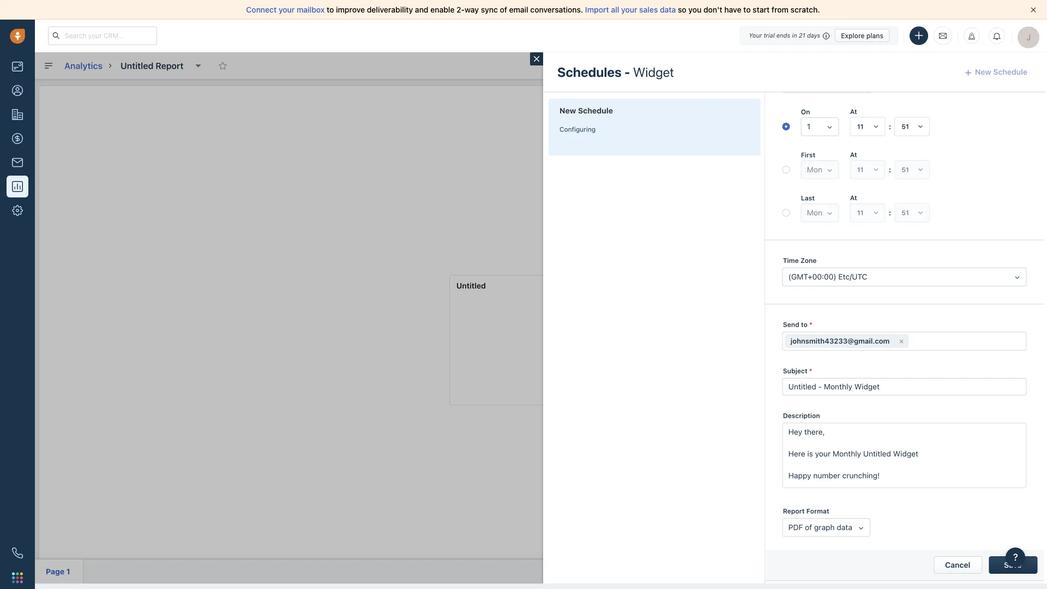 Task type: vqa. For each thing, say whether or not it's contained in the screenshot.
field within Button
no



Task type: locate. For each thing, give the bounding box(es) containing it.
close image
[[1032, 7, 1037, 13]]

connect
[[246, 5, 277, 14]]

email
[[510, 5, 529, 14]]

enable
[[431, 5, 455, 14]]

0 horizontal spatial your
[[279, 5, 295, 14]]

your right all
[[622, 5, 638, 14]]

freshworks switcher image
[[12, 573, 23, 584]]

to left start
[[744, 5, 751, 14]]

your left mailbox
[[279, 5, 295, 14]]

2 your from the left
[[622, 5, 638, 14]]

1 horizontal spatial your
[[622, 5, 638, 14]]

deliverability
[[367, 5, 413, 14]]

mailbox
[[297, 5, 325, 14]]

to
[[327, 5, 334, 14], [744, 5, 751, 14]]

and
[[415, 5, 429, 14]]

sync
[[481, 5, 498, 14]]

0 horizontal spatial to
[[327, 5, 334, 14]]

so
[[678, 5, 687, 14]]

1 to from the left
[[327, 5, 334, 14]]

to right mailbox
[[327, 5, 334, 14]]

1 horizontal spatial to
[[744, 5, 751, 14]]

explore plans link
[[836, 29, 890, 42]]

phone image
[[12, 548, 23, 559]]

explore
[[842, 32, 865, 39]]

connect your mailbox link
[[246, 5, 327, 14]]

your
[[279, 5, 295, 14], [622, 5, 638, 14]]

conversations.
[[531, 5, 584, 14]]

don't
[[704, 5, 723, 14]]

2 to from the left
[[744, 5, 751, 14]]

send email image
[[940, 31, 948, 40]]



Task type: describe. For each thing, give the bounding box(es) containing it.
have
[[725, 5, 742, 14]]

import
[[586, 5, 610, 14]]

you
[[689, 5, 702, 14]]

connect your mailbox to improve deliverability and enable 2-way sync of email conversations. import all your sales data so you don't have to start from scratch.
[[246, 5, 821, 14]]

data
[[660, 5, 676, 14]]

start
[[753, 5, 770, 14]]

your
[[749, 32, 763, 39]]

in
[[793, 32, 798, 39]]

scratch.
[[791, 5, 821, 14]]

import all your sales data link
[[586, 5, 678, 14]]

phone element
[[7, 543, 28, 564]]

your trial ends in 21 days
[[749, 32, 821, 39]]

all
[[612, 5, 620, 14]]

1 your from the left
[[279, 5, 295, 14]]

Search your CRM... text field
[[48, 26, 157, 45]]

trial
[[764, 32, 775, 39]]

improve
[[336, 5, 365, 14]]

sales
[[640, 5, 658, 14]]

21
[[800, 32, 806, 39]]

2-
[[457, 5, 465, 14]]

days
[[808, 32, 821, 39]]

ends
[[777, 32, 791, 39]]

of
[[500, 5, 508, 14]]

way
[[465, 5, 479, 14]]

plans
[[867, 32, 884, 39]]

what's new image
[[969, 32, 976, 40]]

from
[[772, 5, 789, 14]]

explore plans
[[842, 32, 884, 39]]



